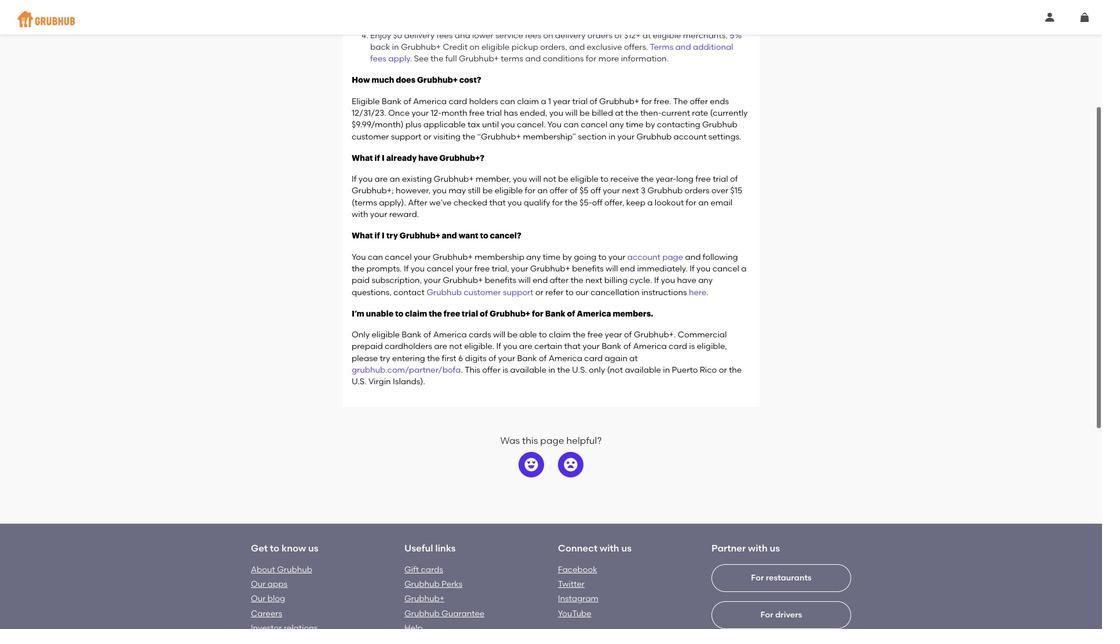Task type: locate. For each thing, give the bounding box(es) containing it.
are up grubhub+;
[[375, 175, 388, 184]]

for
[[586, 54, 596, 64], [641, 97, 652, 106], [525, 186, 535, 196], [552, 198, 563, 208], [686, 198, 696, 208], [532, 310, 544, 318]]

end
[[620, 264, 635, 274], [533, 276, 548, 286]]

if down "immediately." on the right top of the page
[[654, 276, 659, 286]]

2 horizontal spatial or
[[719, 366, 727, 376]]

2 i from the top
[[382, 232, 385, 240]]

offer right this at the bottom of the page
[[482, 366, 501, 376]]

. for enjoy $0 delivery fees and lower service fees on delivery orders of $12+ at eligible merchants, 5% back in grubhub+ credit on eligible pickup orders, and exclusive offers.
[[410, 54, 412, 64]]

puerto
[[672, 366, 698, 376]]

1 vertical spatial next
[[585, 276, 602, 286]]

available down certain
[[510, 366, 546, 376]]

grubhub+ up cost?
[[459, 54, 499, 64]]

0 horizontal spatial that
[[489, 198, 506, 208]]

1 horizontal spatial us
[[621, 544, 632, 555]]

in right section
[[609, 132, 615, 142]]

until
[[482, 120, 499, 130]]

how
[[352, 76, 370, 84]]

not inside if you are an existing grubhub+ member, you will not be eligible to receive the year-long free trial of grubhub+; however, you may still be eligible for an offer of $5 off your next 3 grubhub orders over $15 (terms apply). after we've checked that you qualify for the $5-off offer, keep a lookout for an email with your reward.
[[543, 175, 556, 184]]

2 vertical spatial .
[[461, 366, 463, 376]]

2 vertical spatial can
[[368, 252, 383, 262]]

support down the "plus"
[[391, 132, 421, 142]]

1 horizontal spatial cards
[[469, 330, 491, 340]]

once
[[388, 108, 410, 118]]

bank up "cardholders"
[[402, 330, 422, 340]]

eligible down member,
[[495, 186, 523, 196]]

us
[[308, 544, 318, 555], [621, 544, 632, 555], [770, 544, 780, 555]]

members.
[[613, 310, 653, 318]]

0 horizontal spatial delivery
[[404, 30, 435, 40]]

0 vertical spatial our
[[251, 580, 266, 590]]

grubhub inside 'about grubhub our apps our                                     blog careers'
[[277, 565, 312, 575]]

not up "qualify"
[[543, 175, 556, 184]]

0 horizontal spatial by
[[562, 252, 572, 262]]

card
[[449, 97, 467, 106], [669, 342, 687, 352], [584, 354, 603, 364]]

are up the first
[[434, 342, 447, 352]]

with right partner
[[748, 544, 768, 555]]

grubhub+ inside gift cards grubhub perks grubhub+ grubhub guarantee
[[404, 595, 444, 605]]

0 vertical spatial an
[[390, 175, 400, 184]]

year up again
[[605, 330, 622, 340]]

1 horizontal spatial have
[[677, 276, 696, 286]]

if inside if you are an existing grubhub+ member, you will not be eligible to receive the year-long free trial of grubhub+; however, you may still be eligible for an offer of $5 off your next 3 grubhub orders over $15 (terms apply). after we've checked that you qualify for the $5-off offer, keep a lookout for an email with your reward.
[[352, 175, 357, 184]]

0 horizontal spatial cards
[[421, 565, 443, 575]]

1 horizontal spatial account
[[674, 132, 707, 142]]

1 horizontal spatial that
[[564, 342, 581, 352]]

0 horizontal spatial have
[[418, 154, 438, 162]]

at right $12+
[[643, 30, 651, 40]]

$5-
[[580, 198, 592, 208]]

1 i from the top
[[382, 154, 385, 162]]

benefits down going
[[572, 264, 604, 274]]

1 vertical spatial offer
[[550, 186, 568, 196]]

1 horizontal spatial not
[[543, 175, 556, 184]]

account
[[674, 132, 707, 142], [627, 252, 660, 262]]

by left going
[[562, 252, 572, 262]]

trial
[[572, 97, 588, 106], [487, 108, 502, 118], [713, 175, 728, 184], [462, 310, 478, 318]]

be left billed
[[580, 108, 590, 118]]

grubhub perks link
[[404, 580, 463, 590]]

first
[[442, 354, 456, 364]]

year inside the only eligible bank of america cards will be able to claim the free year of grubhub+. commercial prepaid cardholders are not eligible. if you are certain that your bank of america card is eligible, please try entering the first 6 digits of your bank of america card again at grubhub.com/partner/bofa
[[605, 330, 622, 340]]

is down the commercial
[[689, 342, 695, 352]]

1 horizontal spatial is
[[689, 342, 695, 352]]

1 vertical spatial have
[[677, 276, 696, 286]]

our down the about
[[251, 580, 266, 590]]

in left puerto
[[663, 366, 670, 376]]

support inside the eligible bank of america card holders can claim a 1 year trial of grubhub+ for free. the offer ends 12/31/23. once your 12-month free trial has ended, you will be billed at the then-current rate (currently $9.99/month) plus applicable tax until you cancel. you can cancel any time by contacting grubhub customer support or visiting the "grubhub+ membership" section in your grubhub account settings.
[[391, 132, 421, 142]]

at inside the eligible bank of america card holders can claim a 1 year trial of grubhub+ for free. the offer ends 12/31/23. once your 12-month free trial has ended, you will be billed at the then-current rate (currently $9.99/month) plus applicable tax until you cancel. you can cancel any time by contacting grubhub customer support or visiting the "grubhub+ membership" section in your grubhub account settings.
[[615, 108, 623, 118]]

u.s. left 'virgin'
[[352, 377, 367, 387]]

connect
[[558, 544, 597, 555]]

of down certain
[[539, 354, 547, 364]]

ended,
[[520, 108, 547, 118]]

have
[[418, 154, 438, 162], [677, 276, 696, 286]]

to
[[600, 175, 608, 184], [480, 232, 488, 240], [598, 252, 606, 262], [566, 288, 574, 298], [395, 310, 403, 318], [539, 330, 547, 340], [270, 544, 279, 555]]

following
[[703, 252, 738, 262]]

1 vertical spatial year
[[605, 330, 622, 340]]

next inside if you are an existing grubhub+ member, you will not be eligible to receive the year-long free trial of grubhub+; however, you may still be eligible for an offer of $5 off your next 3 grubhub orders over $15 (terms apply). after we've checked that you qualify for the $5-off offer, keep a lookout for an email with your reward.
[[622, 186, 639, 196]]

0 vertical spatial account
[[674, 132, 707, 142]]

0 horizontal spatial or
[[423, 132, 431, 142]]

eligible up prepaid
[[372, 330, 400, 340]]

us right know
[[308, 544, 318, 555]]

eligible inside the only eligible bank of america cards will be able to claim the free year of grubhub+. commercial prepaid cardholders are not eligible. if you are certain that your bank of america card is eligible, please try entering the first 6 digits of your bank of america card again at grubhub.com/partner/bofa
[[372, 330, 400, 340]]

i
[[382, 154, 385, 162], [382, 232, 385, 240]]

1 vertical spatial try
[[380, 354, 390, 364]]

in inside enjoy $0 delivery fees and lower service fees on delivery orders of $12+ at eligible merchants, 5% back in grubhub+ credit on eligible pickup orders, and exclusive offers.
[[392, 42, 399, 52]]

drivers
[[775, 611, 802, 621]]

cards up grubhub perks link
[[421, 565, 443, 575]]

america inside the eligible bank of america card holders can claim a 1 year trial of grubhub+ for free. the offer ends 12/31/23. once your 12-month free trial has ended, you will be billed at the then-current rate (currently $9.99/month) plus applicable tax until you cancel. you can cancel any time by contacting grubhub customer support or visiting the "grubhub+ membership" section in your grubhub account settings.
[[413, 97, 447, 106]]

settings.
[[709, 132, 741, 142]]

in
[[392, 42, 399, 52], [609, 132, 615, 142], [548, 366, 555, 376], [663, 366, 670, 376]]

. left see
[[410, 54, 412, 64]]

more
[[598, 54, 619, 64]]

1 vertical spatial account
[[627, 252, 660, 262]]

if for try
[[375, 232, 380, 240]]

1 vertical spatial if
[[375, 232, 380, 240]]

1 vertical spatial at
[[615, 108, 623, 118]]

small image
[[1080, 13, 1089, 22]]

what up grubhub+;
[[352, 154, 373, 162]]

0 horizontal spatial a
[[541, 97, 546, 106]]

bank
[[382, 97, 401, 106], [545, 310, 565, 318], [402, 330, 422, 340], [602, 342, 621, 352], [517, 354, 537, 364]]

or right rico
[[719, 366, 727, 376]]

to left receive
[[600, 175, 608, 184]]

after
[[408, 198, 427, 208]]

2 horizontal spatial offer
[[690, 97, 708, 106]]

are
[[375, 175, 388, 184], [434, 342, 447, 352], [519, 342, 532, 352]]

2 if from the top
[[375, 232, 380, 240]]

grubhub+.
[[634, 330, 676, 340]]

claim down contact
[[405, 310, 427, 318]]

0 horizontal spatial with
[[352, 210, 368, 220]]

if
[[352, 175, 357, 184], [404, 264, 409, 274], [690, 264, 695, 274], [654, 276, 659, 286], [496, 342, 501, 352]]

america down the grubhub+.
[[633, 342, 667, 352]]

be
[[580, 108, 590, 118], [558, 175, 568, 184], [483, 186, 493, 196], [507, 330, 518, 340]]

year-
[[656, 175, 676, 184]]

with right the connect
[[600, 544, 619, 555]]

1 horizontal spatial year
[[605, 330, 622, 340]]

2 us from the left
[[621, 544, 632, 555]]

free right long at the top of page
[[695, 175, 711, 184]]

2 vertical spatial or
[[719, 366, 727, 376]]

0 horizontal spatial customer
[[352, 132, 389, 142]]

i'm unable to claim the free trial of grubhub+ for bank of america members.
[[352, 310, 653, 318]]

get to know us
[[251, 544, 318, 555]]

off left offer,
[[592, 198, 603, 208]]

not
[[543, 175, 556, 184], [449, 342, 462, 352]]

offer inside . this offer is available in the u.s. only (not available in puerto rico or the u.s. virgin islands).
[[482, 366, 501, 376]]

with inside if you are an existing grubhub+ member, you will not be eligible to receive the year-long free trial of grubhub+; however, you may still be eligible for an offer of $5 off your next 3 grubhub orders over $15 (terms apply). after we've checked that you qualify for the $5-off offer, keep a lookout for an email with your reward.
[[352, 210, 368, 220]]

0 horizontal spatial next
[[585, 276, 602, 286]]

3 us from the left
[[770, 544, 780, 555]]

grubhub logo image
[[17, 7, 75, 30]]

0 vertical spatial card
[[449, 97, 467, 106]]

does
[[396, 76, 415, 84]]

2 horizontal spatial fees
[[525, 30, 541, 40]]

1 horizontal spatial next
[[622, 186, 639, 196]]

if for already
[[375, 154, 380, 162]]

month
[[442, 108, 467, 118]]

still
[[468, 186, 481, 196]]

offers.
[[624, 42, 648, 52]]

you
[[549, 108, 563, 118], [501, 120, 515, 130], [359, 175, 373, 184], [513, 175, 527, 184], [433, 186, 447, 196], [508, 198, 522, 208], [411, 264, 425, 274], [696, 264, 711, 274], [661, 276, 675, 286], [503, 342, 517, 352]]

0 vertical spatial customer
[[352, 132, 389, 142]]

free inside and following the prompts. if you cancel your free trial, your grubhub+ benefits will end immediately. if you cancel a paid subscription, your grubhub+ benefits will end after the next billing cycle. if you have any questions, contact
[[474, 264, 490, 274]]

2 what from the top
[[352, 232, 373, 240]]

and inside terms and additional fees apply
[[675, 42, 691, 52]]

only
[[352, 330, 370, 340]]

in down $0 on the left
[[392, 42, 399, 52]]

useful links
[[404, 544, 456, 555]]

refer
[[545, 288, 564, 298]]

at inside the only eligible bank of america cards will be able to claim the free year of grubhub+. commercial prepaid cardholders are not eligible. if you are certain that your bank of america card is eligible, please try entering the first 6 digits of your bank of america card again at grubhub.com/partner/bofa
[[629, 354, 638, 364]]

1 horizontal spatial card
[[584, 354, 603, 364]]

card up "month"
[[449, 97, 467, 106]]

1 horizontal spatial at
[[629, 354, 638, 364]]

cancel inside the eligible bank of america card holders can claim a 1 year trial of grubhub+ for free. the offer ends 12/31/23. once your 12-month free trial has ended, you will be billed at the then-current rate (currently $9.99/month) plus applicable tax until you cancel. you can cancel any time by contacting grubhub customer support or visiting the "grubhub+ membership" section in your grubhub account settings.
[[581, 120, 607, 130]]

the right rico
[[729, 366, 742, 376]]

much
[[372, 76, 394, 84]]

instagram
[[558, 595, 599, 605]]

for up then-
[[641, 97, 652, 106]]

facebook link
[[558, 565, 597, 575]]

time down then-
[[626, 120, 644, 130]]

card inside the eligible bank of america card holders can claim a 1 year trial of grubhub+ for free. the offer ends 12/31/23. once your 12-month free trial has ended, you will be billed at the then-current rate (currently $9.99/month) plus applicable tax until you cancel. you can cancel any time by contacting grubhub customer support or visiting the "grubhub+ membership" section in your grubhub account settings.
[[449, 97, 467, 106]]

1 vertical spatial for
[[761, 611, 773, 621]]

2 vertical spatial any
[[698, 276, 713, 286]]

0 horizontal spatial .
[[410, 54, 412, 64]]

claim inside the only eligible bank of america cards will be able to claim the free year of grubhub+. commercial prepaid cardholders are not eligible. if you are certain that your bank of america card is eligible, please try entering the first 6 digits of your bank of america card again at grubhub.com/partner/bofa
[[549, 330, 571, 340]]

on up orders, in the top of the page
[[543, 30, 553, 40]]

1 horizontal spatial end
[[620, 264, 635, 274]]

1 horizontal spatial page
[[662, 252, 683, 262]]

if
[[375, 154, 380, 162], [375, 232, 380, 240]]

1 if from the top
[[375, 154, 380, 162]]

for inside 'link'
[[761, 611, 773, 621]]

will down you can cancel your grubhub+ membership any time by going to your account page
[[518, 276, 531, 286]]

12/31/23.
[[352, 108, 386, 118]]

an
[[390, 175, 400, 184], [537, 186, 548, 196], [698, 198, 709, 208]]

1 vertical spatial what
[[352, 232, 373, 240]]

0 vertical spatial time
[[626, 120, 644, 130]]

grubhub+ up may on the left of page
[[434, 175, 474, 184]]

0 vertical spatial i
[[382, 154, 385, 162]]

your up contact
[[424, 276, 441, 286]]

0 vertical spatial claim
[[517, 97, 539, 106]]

available
[[510, 366, 546, 376], [625, 366, 661, 376]]

however,
[[396, 186, 431, 196]]

0 horizontal spatial end
[[533, 276, 548, 286]]

1 horizontal spatial or
[[535, 288, 543, 298]]

cancel up prompts.
[[385, 252, 412, 262]]

eligible up terms
[[653, 30, 681, 40]]

claim inside the eligible bank of america card holders can claim a 1 year trial of grubhub+ for free. the offer ends 12/31/23. once your 12-month free trial has ended, you will be billed at the then-current rate (currently $9.99/month) plus applicable tax until you cancel. you can cancel any time by contacting grubhub customer support or visiting the "grubhub+ membership" section in your grubhub account settings.
[[517, 97, 539, 106]]

0 horizontal spatial u.s.
[[352, 377, 367, 387]]

small image
[[1045, 13, 1055, 22]]

are down able
[[519, 342, 532, 352]]

entering
[[392, 354, 425, 364]]

1 horizontal spatial offer
[[550, 186, 568, 196]]

0 vertical spatial cards
[[469, 330, 491, 340]]

grubhub+ inside if you are an existing grubhub+ member, you will not be eligible to receive the year-long free trial of grubhub+; however, you may still be eligible for an offer of $5 off your next 3 grubhub orders over $15 (terms apply). after we've checked that you qualify for the $5-off offer, keep a lookout for an email with your reward.
[[434, 175, 474, 184]]

contacting
[[657, 120, 700, 130]]

if right eligible.
[[496, 342, 501, 352]]

will up "qualify"
[[529, 175, 541, 184]]

free
[[469, 108, 485, 118], [695, 175, 711, 184], [474, 264, 490, 274], [444, 310, 460, 318], [588, 330, 603, 340]]

0 vertical spatial that
[[489, 198, 506, 208]]

0 vertical spatial support
[[391, 132, 421, 142]]

2 horizontal spatial can
[[564, 120, 579, 130]]

cards
[[469, 330, 491, 340], [421, 565, 443, 575]]

1 vertical spatial card
[[669, 342, 687, 352]]

1 horizontal spatial u.s.
[[572, 366, 587, 376]]

page up "immediately." on the right top of the page
[[662, 252, 683, 262]]

what for what if i already have grubhub+?
[[352, 154, 373, 162]]

0 horizontal spatial on
[[470, 42, 480, 52]]

0 vertical spatial if
[[375, 154, 380, 162]]

can up has
[[500, 97, 515, 106]]

can up prompts.
[[368, 252, 383, 262]]

fees for apply
[[370, 54, 386, 64]]

fees for and
[[437, 30, 453, 40]]

or inside . this offer is available in the u.s. only (not available in puerto rico or the u.s. virgin islands).
[[719, 366, 727, 376]]

0 vertical spatial for
[[751, 574, 764, 584]]

account up "immediately." on the right top of the page
[[627, 252, 660, 262]]

offer
[[690, 97, 708, 106], [550, 186, 568, 196], [482, 366, 501, 376]]

virgin
[[368, 377, 391, 387]]

u.s. left the only
[[572, 366, 587, 376]]

trial up over at the top right
[[713, 175, 728, 184]]

orders down long at the top of page
[[685, 186, 710, 196]]

0 horizontal spatial year
[[553, 97, 570, 106]]

your
[[412, 108, 429, 118], [617, 132, 635, 142], [603, 186, 620, 196], [370, 210, 387, 220], [414, 252, 431, 262], [608, 252, 625, 262], [455, 264, 473, 274], [511, 264, 528, 274], [424, 276, 441, 286], [583, 342, 600, 352], [498, 354, 515, 364]]

grubhub+ up see
[[401, 42, 441, 52]]

membership"
[[523, 132, 576, 142]]

1 vertical spatial customer
[[464, 288, 501, 298]]

cancel down following
[[713, 264, 739, 274]]

. inside . this offer is available in the u.s. only (not available in puerto rico or the u.s. virgin islands).
[[461, 366, 463, 376]]

2 horizontal spatial are
[[519, 342, 532, 352]]

an left email
[[698, 198, 709, 208]]

grubhub+
[[401, 42, 441, 52], [459, 54, 499, 64], [417, 76, 458, 84], [599, 97, 639, 106], [434, 175, 474, 184], [400, 232, 440, 240], [433, 252, 473, 262], [530, 264, 570, 274], [443, 276, 483, 286], [490, 310, 530, 318], [404, 595, 444, 605]]

0 horizontal spatial card
[[449, 97, 467, 106]]

an up the however,
[[390, 175, 400, 184]]

2 horizontal spatial with
[[748, 544, 768, 555]]

if up subscription,
[[404, 264, 409, 274]]

free inside the eligible bank of america card holders can claim a 1 year trial of grubhub+ for free. the offer ends 12/31/23. once your 12-month free trial has ended, you will be billed at the then-current rate (currently $9.99/month) plus applicable tax until you cancel. you can cancel any time by contacting grubhub customer support or visiting the "grubhub+ membership" section in your grubhub account settings.
[[469, 108, 485, 118]]

0 vertical spatial on
[[543, 30, 553, 40]]

with for connect with us
[[600, 544, 619, 555]]

grubhub+?
[[439, 154, 485, 162]]

that inside if you are an existing grubhub+ member, you will not be eligible to receive the year-long free trial of grubhub+; however, you may still be eligible for an offer of $5 off your next 3 grubhub orders over $15 (terms apply). after we've checked that you qualify for the $5-off offer, keep a lookout for an email with your reward.
[[489, 198, 506, 208]]

any up here
[[698, 276, 713, 286]]

2 delivery from the left
[[555, 30, 586, 40]]

2 horizontal spatial an
[[698, 198, 709, 208]]

if up prompts.
[[375, 232, 380, 240]]

this page was not helpful image
[[564, 458, 578, 472]]

existing
[[402, 175, 432, 184]]

claim
[[517, 97, 539, 106], [405, 310, 427, 318], [549, 330, 571, 340]]

1 vertical spatial time
[[543, 252, 560, 262]]

additional
[[693, 42, 733, 52]]

1 vertical spatial i
[[382, 232, 385, 240]]

0 vertical spatial off
[[590, 186, 601, 196]]

0 horizontal spatial account
[[627, 252, 660, 262]]

if up here
[[690, 264, 695, 274]]

eligible
[[653, 30, 681, 40], [481, 42, 510, 52], [570, 175, 598, 184], [495, 186, 523, 196], [372, 330, 400, 340]]

for for for restaurants
[[751, 574, 764, 584]]

your up the only
[[583, 342, 600, 352]]

cancel?
[[490, 232, 521, 240]]

customer up the i'm unable to claim the free trial of grubhub+ for bank of america members.
[[464, 288, 501, 298]]

or
[[423, 132, 431, 142], [535, 288, 543, 298], [719, 366, 727, 376]]

grubhub+ inside enjoy $0 delivery fees and lower service fees on delivery orders of $12+ at eligible merchants, 5% back in grubhub+ credit on eligible pickup orders, and exclusive offers.
[[401, 42, 441, 52]]

1 what from the top
[[352, 154, 373, 162]]

this
[[522, 436, 538, 447]]

0 horizontal spatial orders
[[588, 30, 613, 40]]

apply).
[[379, 198, 406, 208]]

year inside the eligible bank of america card holders can claim a 1 year trial of grubhub+ for free. the offer ends 12/31/23. once your 12-month free trial has ended, you will be billed at the then-current rate (currently $9.99/month) plus applicable tax until you cancel. you can cancel any time by contacting grubhub customer support or visiting the "grubhub+ membership" section in your grubhub account settings.
[[553, 97, 570, 106]]

1 vertical spatial can
[[564, 120, 579, 130]]

you up the paid
[[352, 252, 366, 262]]

grubhub up settings.
[[702, 120, 737, 130]]

1 vertical spatial an
[[537, 186, 548, 196]]

grubhub down know
[[277, 565, 312, 575]]

and up conditions
[[569, 42, 585, 52]]

2 horizontal spatial a
[[741, 264, 747, 274]]

again
[[605, 354, 628, 364]]

0 vertical spatial have
[[418, 154, 438, 162]]

cancel
[[581, 120, 607, 130], [385, 252, 412, 262], [427, 264, 453, 274], [713, 264, 739, 274]]

$15
[[730, 186, 742, 196]]

1 vertical spatial that
[[564, 342, 581, 352]]

0 vertical spatial by
[[645, 120, 655, 130]]

of down members.
[[624, 330, 632, 340]]

how much does grubhub+ cost?
[[352, 76, 481, 84]]

claim up ended,
[[517, 97, 539, 106]]

has
[[504, 108, 518, 118]]

offer,
[[605, 198, 624, 208]]

of up again
[[623, 342, 631, 352]]

america up '12-'
[[413, 97, 447, 106]]

0 horizontal spatial us
[[308, 544, 318, 555]]

i for already
[[382, 154, 385, 162]]

grubhub+ up after on the top
[[530, 264, 570, 274]]

offer up "qualify"
[[550, 186, 568, 196]]

us right the connect
[[621, 544, 632, 555]]

to inside if you are an existing grubhub+ member, you will not be eligible to receive the year-long free trial of grubhub+; however, you may still be eligible for an offer of $5 off your next 3 grubhub orders over $15 (terms apply). after we've checked that you qualify for the $5-off offer, keep a lookout for an email with your reward.
[[600, 175, 608, 184]]

for left the drivers
[[761, 611, 773, 621]]

0 horizontal spatial you
[[352, 252, 366, 262]]

fees inside terms and additional fees apply
[[370, 54, 386, 64]]

year
[[553, 97, 570, 106], [605, 330, 622, 340]]

and right terms
[[675, 42, 691, 52]]

2 horizontal spatial claim
[[549, 330, 571, 340]]

instagram link
[[558, 595, 599, 605]]

any inside and following the prompts. if you cancel your free trial, your grubhub+ benefits will end immediately. if you cancel a paid subscription, your grubhub+ benefits will end after the next billing cycle. if you have any questions, contact
[[698, 276, 713, 286]]

1 horizontal spatial available
[[625, 366, 661, 376]]

1 horizontal spatial delivery
[[555, 30, 586, 40]]

of left $5 on the right of the page
[[570, 186, 578, 196]]

lookout
[[655, 198, 684, 208]]

0 vertical spatial not
[[543, 175, 556, 184]]

i left already in the top of the page
[[382, 154, 385, 162]]

you inside the eligible bank of america card holders can claim a 1 year trial of grubhub+ for free. the offer ends 12/31/23. once your 12-month free trial has ended, you will be billed at the then-current rate (currently $9.99/month) plus applicable tax until you cancel. you can cancel any time by contacting grubhub customer support or visiting the "grubhub+ membership" section in your grubhub account settings.
[[547, 120, 562, 130]]

1 vertical spatial you
[[352, 252, 366, 262]]

grubhub.com/partner/bofa
[[352, 366, 461, 376]]

0 horizontal spatial an
[[390, 175, 400, 184]]

1 vertical spatial our
[[251, 595, 266, 605]]

on
[[543, 30, 553, 40], [470, 42, 480, 52]]

be down member,
[[483, 186, 493, 196]]

you can cancel your grubhub+ membership any time by going to your account page
[[352, 252, 683, 262]]

free up tax
[[469, 108, 485, 118]]

at inside enjoy $0 delivery fees and lower service fees on delivery orders of $12+ at eligible merchants, 5% back in grubhub+ credit on eligible pickup orders, and exclusive offers.
[[643, 30, 651, 40]]

a inside and following the prompts. if you cancel your free trial, your grubhub+ benefits will end immediately. if you cancel a paid subscription, your grubhub+ benefits will end after the next billing cycle. if you have any questions, contact
[[741, 264, 747, 274]]

time up after on the top
[[543, 252, 560, 262]]

offer inside if you are an existing grubhub+ member, you will not be eligible to receive the year-long free trial of grubhub+; however, you may still be eligible for an offer of $5 off your next 3 grubhub orders over $15 (terms apply). after we've checked that you qualify for the $5-off offer, keep a lookout for an email with your reward.
[[550, 186, 568, 196]]

0 vertical spatial year
[[553, 97, 570, 106]]

0 horizontal spatial any
[[526, 252, 541, 262]]

want
[[459, 232, 478, 240]]

or left visiting
[[423, 132, 431, 142]]

a
[[541, 97, 546, 106], [647, 198, 653, 208], [741, 264, 747, 274]]

1 horizontal spatial support
[[503, 288, 533, 298]]

or inside the eligible bank of america card holders can claim a 1 year trial of grubhub+ for free. the offer ends 12/31/23. once your 12-month free trial has ended, you will be billed at the then-current rate (currently $9.99/month) plus applicable tax until you cancel. you can cancel any time by contacting grubhub customer support or visiting the "grubhub+ membership" section in your grubhub account settings.
[[423, 132, 431, 142]]



Task type: vqa. For each thing, say whether or not it's contained in the screenshot.
Uptown Turkey Avocado Chips
no



Task type: describe. For each thing, give the bounding box(es) containing it.
trial right 1
[[572, 97, 588, 106]]

the up our
[[571, 276, 584, 286]]

bank up again
[[602, 342, 621, 352]]

only eligible bank of america cards will be able to claim the free year of grubhub+. commercial prepaid cardholders are not eligible. if you are certain that your bank of america card is eligible, please try entering the first 6 digits of your bank of america card again at grubhub.com/partner/bofa
[[352, 330, 727, 376]]

orders inside enjoy $0 delivery fees and lower service fees on delivery orders of $12+ at eligible merchants, 5% back in grubhub+ credit on eligible pickup orders, and exclusive offers.
[[588, 30, 613, 40]]

i'm
[[352, 310, 364, 318]]

. for only eligible bank of america cards will be able to claim the free year of grubhub+. commercial prepaid cardholders are not eligible. if you are certain that your bank of america card is eligible, please try entering the first 6 digits of your bank of america card again at
[[461, 366, 463, 376]]

grubhub right contact
[[427, 288, 462, 298]]

you down following
[[696, 264, 711, 274]]

are inside if you are an existing grubhub+ member, you will not be eligible to receive the year-long free trial of grubhub+; however, you may still be eligible for an offer of $5 off your next 3 grubhub orders over $15 (terms apply). after we've checked that you qualify for the $5-off offer, keep a lookout for an email with your reward.
[[375, 175, 388, 184]]

next inside and following the prompts. if you cancel your free trial, your grubhub+ benefits will end immediately. if you cancel a paid subscription, your grubhub+ benefits will end after the next billing cycle. if you have any questions, contact
[[585, 276, 602, 286]]

plus
[[405, 120, 422, 130]]

your down you can cancel your grubhub+ membership any time by going to your account page
[[511, 264, 528, 274]]

our apps link
[[251, 580, 287, 590]]

grubhub+ down full
[[417, 76, 458, 84]]

grubhub down gift cards link
[[404, 580, 440, 590]]

is inside the only eligible bank of america cards will be able to claim the free year of grubhub+. commercial prepaid cardholders are not eligible. if you are certain that your bank of america card is eligible, please try entering the first 6 digits of your bank of america card again at grubhub.com/partner/bofa
[[689, 342, 695, 352]]

account page link
[[627, 252, 683, 262]]

the down tax
[[463, 132, 475, 142]]

you up grubhub+;
[[359, 175, 373, 184]]

grubhub+ up able
[[490, 310, 530, 318]]

you up we've
[[433, 186, 447, 196]]

your down apply).
[[370, 210, 387, 220]]

to left our
[[566, 288, 574, 298]]

that inside the only eligible bank of america cards will be able to claim the free year of grubhub+. commercial prepaid cardholders are not eligible. if you are certain that your bank of america card is eligible, please try entering the first 6 digits of your bank of america card again at grubhub.com/partner/bofa
[[564, 342, 581, 352]]

if inside the only eligible bank of america cards will be able to claim the free year of grubhub+. commercial prepaid cardholders are not eligible. if you are certain that your bank of america card is eligible, please try entering the first 6 digits of your bank of america card again at grubhub.com/partner/bofa
[[496, 342, 501, 352]]

2 vertical spatial card
[[584, 354, 603, 364]]

prompts.
[[367, 264, 402, 274]]

1 vertical spatial by
[[562, 252, 572, 262]]

you inside the only eligible bank of america cards will be able to claim the free year of grubhub+. commercial prepaid cardholders are not eligible. if you are certain that your bank of america card is eligible, please try entering the first 6 digits of your bank of america card again at grubhub.com/partner/bofa
[[503, 342, 517, 352]]

1 available from the left
[[510, 366, 546, 376]]

here link
[[689, 288, 707, 298]]

apps
[[268, 580, 287, 590]]

you right member,
[[513, 175, 527, 184]]

america down certain
[[549, 354, 582, 364]]

eligible up $5 on the right of the page
[[570, 175, 598, 184]]

1
[[548, 97, 551, 106]]

free.
[[654, 97, 671, 106]]

what if i try grubhub+ and want to cancel?
[[352, 232, 521, 240]]

1 horizontal spatial on
[[543, 30, 553, 40]]

the left full
[[431, 54, 443, 64]]

0 vertical spatial try
[[386, 232, 398, 240]]

facebook
[[558, 565, 597, 575]]

in inside the eligible bank of america card holders can claim a 1 year trial of grubhub+ for free. the offer ends 12/31/23. once your 12-month free trial has ended, you will be billed at the then-current rate (currently $9.99/month) plus applicable tax until you cancel. you can cancel any time by contacting grubhub customer support or visiting the "grubhub+ membership" section in your grubhub account settings.
[[609, 132, 615, 142]]

cycle.
[[630, 276, 652, 286]]

will inside the only eligible bank of america cards will be able to claim the free year of grubhub+. commercial prepaid cardholders are not eligible. if you are certain that your bank of america card is eligible, please try entering the first 6 digits of your bank of america card again at grubhub.com/partner/bofa
[[493, 330, 505, 340]]

member,
[[476, 175, 511, 184]]

the left then-
[[625, 108, 638, 118]]

your up billing
[[608, 252, 625, 262]]

and following the prompts. if you cancel your free trial, your grubhub+ benefits will end immediately. if you cancel a paid subscription, your grubhub+ benefits will end after the next billing cycle. if you have any questions, contact
[[352, 252, 747, 298]]

visiting
[[433, 132, 461, 142]]

grubhub+ inside the eligible bank of america card holders can claim a 1 year trial of grubhub+ for free. the offer ends 12/31/23. once your 12-month free trial has ended, you will be billed at the then-current rate (currently $9.99/month) plus applicable tax until you cancel. you can cancel any time by contacting grubhub customer support or visiting the "grubhub+ membership" section in your grubhub account settings.
[[599, 97, 639, 106]]

0 horizontal spatial time
[[543, 252, 560, 262]]

reward.
[[389, 210, 419, 220]]

1 vertical spatial .
[[707, 288, 709, 298]]

lower
[[472, 30, 493, 40]]

tax
[[468, 120, 480, 130]]

of up $15
[[730, 175, 738, 184]]

terms
[[501, 54, 523, 64]]

to right get
[[270, 544, 279, 555]]

back
[[370, 42, 390, 52]]

of inside enjoy $0 delivery fees and lower service fees on delivery orders of $12+ at eligible merchants, 5% back in grubhub+ credit on eligible pickup orders, and exclusive offers.
[[614, 30, 622, 40]]

any inside the eligible bank of america card holders can claim a 1 year trial of grubhub+ for free. the offer ends 12/31/23. once your 12-month free trial has ended, you will be billed at the then-current rate (currently $9.99/month) plus applicable tax until you cancel. you can cancel any time by contacting grubhub customer support or visiting the "grubhub+ membership" section in your grubhub account settings.
[[609, 120, 624, 130]]

your up the "plus"
[[412, 108, 429, 118]]

grubhub+ up grubhub customer support link
[[443, 276, 483, 286]]

rico
[[700, 366, 717, 376]]

2 available from the left
[[625, 366, 661, 376]]

the
[[673, 97, 688, 106]]

pickup
[[512, 42, 538, 52]]

of up billed
[[590, 97, 597, 106]]

the down certain
[[557, 366, 570, 376]]

of down grubhub customer support or refer to our cancellation instructions here .
[[567, 310, 575, 318]]

(not
[[607, 366, 623, 376]]

have inside and following the prompts. if you cancel your free trial, your grubhub+ benefits will end immediately. if you cancel a paid subscription, your grubhub+ benefits will end after the next billing cycle. if you have any questions, contact
[[677, 276, 696, 286]]

customer inside the eligible bank of america card holders can claim a 1 year trial of grubhub+ for free. the offer ends 12/31/23. once your 12-month free trial has ended, you will be billed at the then-current rate (currently $9.99/month) plus applicable tax until you cancel. you can cancel any time by contacting grubhub customer support or visiting the "grubhub+ membership" section in your grubhub account settings.
[[352, 132, 389, 142]]

bank inside the eligible bank of america card holders can claim a 1 year trial of grubhub+ for free. the offer ends 12/31/23. once your 12-month free trial has ended, you will be billed at the then-current rate (currently $9.99/month) plus applicable tax until you cancel. you can cancel any time by contacting grubhub customer support or visiting the "grubhub+ membership" section in your grubhub account settings.
[[382, 97, 401, 106]]

instructions
[[642, 288, 687, 298]]

america down our
[[577, 310, 611, 318]]

enjoy
[[370, 30, 391, 40]]

the down our
[[573, 330, 586, 340]]

for for for drivers
[[761, 611, 773, 621]]

cost?
[[459, 76, 481, 84]]

for right "qualify"
[[552, 198, 563, 208]]

of up once
[[403, 97, 411, 106]]

1 horizontal spatial customer
[[464, 288, 501, 298]]

to right want at the top of page
[[480, 232, 488, 240]]

1 us from the left
[[308, 544, 318, 555]]

bank down able
[[517, 354, 537, 364]]

guarantee
[[442, 609, 485, 619]]

twitter
[[558, 580, 585, 590]]

12-
[[431, 108, 442, 118]]

gift
[[404, 565, 419, 575]]

applicable
[[423, 120, 466, 130]]

grubhub+ down want at the top of page
[[433, 252, 473, 262]]

. see the full grubhub+ terms and conditions for more information.
[[410, 54, 669, 64]]

about grubhub link
[[251, 565, 312, 575]]

1 vertical spatial support
[[503, 288, 533, 298]]

enjoy $0 delivery fees and lower service fees on delivery orders of $12+ at eligible merchants, 5% back in grubhub+ credit on eligible pickup orders, and exclusive offers.
[[370, 30, 742, 52]]

1 vertical spatial claim
[[405, 310, 427, 318]]

qualify
[[524, 198, 550, 208]]

cards inside gift cards grubhub perks grubhub+ grubhub guarantee
[[421, 565, 443, 575]]

0 vertical spatial can
[[500, 97, 515, 106]]

you down 1
[[549, 108, 563, 118]]

2 horizontal spatial card
[[669, 342, 687, 352]]

membership
[[475, 252, 524, 262]]

for inside the eligible bank of america card holders can claim a 1 year trial of grubhub+ for free. the offer ends 12/31/23. once your 12-month free trial has ended, you will be billed at the then-current rate (currently $9.99/month) plus applicable tax until you cancel. you can cancel any time by contacting grubhub customer support or visiting the "grubhub+ membership" section in your grubhub account settings.
[[641, 97, 652, 106]]

of down grubhub customer support link
[[480, 310, 488, 318]]

cards inside the only eligible bank of america cards will be able to claim the free year of grubhub+. commercial prepaid cardholders are not eligible. if you are certain that your bank of america card is eligible, please try entering the first 6 digits of your bank of america card again at grubhub.com/partner/bofa
[[469, 330, 491, 340]]

0 horizontal spatial benefits
[[485, 276, 516, 286]]

and inside and following the prompts. if you cancel your free trial, your grubhub+ benefits will end immediately. if you cancel a paid subscription, your grubhub+ benefits will end after the next billing cycle. if you have any questions, contact
[[685, 252, 701, 262]]

grubhub inside if you are an existing grubhub+ member, you will not be eligible to receive the year-long free trial of grubhub+; however, you may still be eligible for an offer of $5 off your next 3 grubhub orders over $15 (terms apply). after we've checked that you qualify for the $5-off offer, keep a lookout for an email with your reward.
[[647, 186, 683, 196]]

to inside the only eligible bank of america cards will be able to claim the free year of grubhub+. commercial prepaid cardholders are not eligible. if you are certain that your bank of america card is eligible, please try entering the first 6 digits of your bank of america card again at grubhub.com/partner/bofa
[[539, 330, 547, 340]]

about grubhub our apps our                                     blog careers
[[251, 565, 312, 619]]

you up subscription,
[[411, 264, 425, 274]]

6
[[458, 354, 463, 364]]

blog
[[268, 595, 285, 605]]

terms and additional fees apply link
[[370, 42, 733, 64]]

partner with us
[[712, 544, 780, 555]]

in down certain
[[548, 366, 555, 376]]

and up credit
[[455, 30, 470, 40]]

bank down refer
[[545, 310, 565, 318]]

the up 3
[[641, 175, 654, 184]]

1 delivery from the left
[[404, 30, 435, 40]]

subscription,
[[372, 276, 422, 286]]

for right lookout
[[686, 198, 696, 208]]

the left $5-
[[565, 198, 578, 208]]

for up "qualify"
[[525, 186, 535, 196]]

0 vertical spatial page
[[662, 252, 683, 262]]

of right digits
[[488, 354, 496, 364]]

eligible bank of america card holders can claim a 1 year trial of grubhub+ for free. the offer ends 12/31/23. once your 12-month free trial has ended, you will be billed at the then-current rate (currently $9.99/month) plus applicable tax until you cancel. you can cancel any time by contacting grubhub customer support or visiting the "grubhub+ membership" section in your grubhub account settings.
[[352, 97, 748, 142]]

by inside the eligible bank of america card holders can claim a 1 year trial of grubhub+ for free. the offer ends 12/31/23. once your 12-month free trial has ended, you will be billed at the then-current rate (currently $9.99/month) plus applicable tax until you cancel. you can cancel any time by contacting grubhub customer support or visiting the "grubhub+ membership" section in your grubhub account settings.
[[645, 120, 655, 130]]

already
[[386, 154, 417, 162]]

america up the first
[[433, 330, 467, 340]]

grubhub+ down reward.
[[400, 232, 440, 240]]

for drivers
[[761, 611, 802, 621]]

1 horizontal spatial benefits
[[572, 264, 604, 274]]

the up the paid
[[352, 264, 365, 274]]

our
[[576, 288, 589, 298]]

your up offer,
[[603, 186, 620, 196]]

trial down grubhub customer support link
[[462, 310, 478, 318]]

about
[[251, 565, 275, 575]]

1 vertical spatial any
[[526, 252, 541, 262]]

and down pickup
[[525, 54, 541, 64]]

be inside the only eligible bank of america cards will be able to claim the free year of grubhub+. commercial prepaid cardholders are not eligible. if you are certain that your bank of america card is eligible, please try entering the first 6 digits of your bank of america card again at grubhub.com/partner/bofa
[[507, 330, 518, 340]]

eligible,
[[697, 342, 727, 352]]

apply
[[388, 54, 410, 64]]

trial,
[[492, 264, 509, 274]]

terms
[[650, 42, 673, 52]]

what if i already have grubhub+?
[[352, 154, 485, 162]]

was this page helpful?
[[500, 436, 602, 447]]

$0
[[393, 30, 402, 40]]

trial up until
[[487, 108, 502, 118]]

grubhub down grubhub+ link
[[404, 609, 440, 619]]

to right unable
[[395, 310, 403, 318]]

your right section
[[617, 132, 635, 142]]

1 our from the top
[[251, 580, 266, 590]]

full
[[445, 54, 457, 64]]

to right going
[[598, 252, 606, 262]]

gift cards link
[[404, 565, 443, 575]]

not inside the only eligible bank of america cards will be able to claim the free year of grubhub+. commercial prepaid cardholders are not eligible. if you are certain that your bank of america card is eligible, please try entering the first 6 digits of your bank of america card again at grubhub.com/partner/bofa
[[449, 342, 462, 352]]

your down what if i try grubhub+ and want to cancel?
[[414, 252, 431, 262]]

try inside the only eligible bank of america cards will be able to claim the free year of grubhub+. commercial prepaid cardholders are not eligible. if you are certain that your bank of america card is eligible, please try entering the first 6 digits of your bank of america card again at grubhub.com/partner/bofa
[[380, 354, 390, 364]]

billing
[[604, 276, 628, 286]]

helpful?
[[566, 436, 602, 447]]

cardholders
[[385, 342, 432, 352]]

be down "membership""
[[558, 175, 568, 184]]

with for partner with us
[[748, 544, 768, 555]]

a inside the eligible bank of america card holders can claim a 1 year trial of grubhub+ for free. the offer ends 12/31/23. once your 12-month free trial has ended, you will be billed at the then-current rate (currently $9.99/month) plus applicable tax until you cancel. you can cancel any time by contacting grubhub customer support or visiting the "grubhub+ membership" section in your grubhub account settings.
[[541, 97, 546, 106]]

the left the first
[[427, 354, 440, 364]]

you up the instructions
[[661, 276, 675, 286]]

us for connect with us
[[621, 544, 632, 555]]

is inside . this offer is available in the u.s. only (not available in puerto rico or the u.s. virgin islands).
[[502, 366, 508, 376]]

1 vertical spatial page
[[540, 436, 564, 447]]

a inside if you are an existing grubhub+ member, you will not be eligible to receive the year-long free trial of grubhub+; however, you may still be eligible for an offer of $5 off your next 3 grubhub orders over $15 (terms apply). after we've checked that you qualify for the $5-off offer, keep a lookout for an email with your reward.
[[647, 198, 653, 208]]

you down has
[[501, 120, 515, 130]]

terms and additional fees apply
[[370, 42, 733, 64]]

i for try
[[382, 232, 385, 240]]

grubhub customer support or refer to our cancellation instructions here .
[[427, 288, 709, 298]]

this
[[465, 366, 480, 376]]

2 vertical spatial an
[[698, 198, 709, 208]]

and left want at the top of page
[[442, 232, 457, 240]]

3
[[641, 186, 646, 196]]

current
[[662, 108, 690, 118]]

of up "cardholders"
[[423, 330, 431, 340]]

service
[[495, 30, 523, 40]]

2 our from the top
[[251, 595, 266, 605]]

time inside the eligible bank of america card holders can claim a 1 year trial of grubhub+ for free. the offer ends 12/31/23. once your 12-month free trial has ended, you will be billed at the then-current rate (currently $9.99/month) plus applicable tax until you cancel. you can cancel any time by contacting grubhub customer support or visiting the "grubhub+ membership" section in your grubhub account settings.
[[626, 120, 644, 130]]

immediately.
[[637, 264, 688, 274]]

partner
[[712, 544, 746, 555]]

grubhub+ link
[[404, 595, 444, 605]]

orders,
[[540, 42, 567, 52]]

you left "qualify"
[[508, 198, 522, 208]]

1 horizontal spatial are
[[434, 342, 447, 352]]

for left more
[[586, 54, 596, 64]]

1 vertical spatial or
[[535, 288, 543, 298]]

1 vertical spatial off
[[592, 198, 603, 208]]

over
[[712, 186, 729, 196]]

grubhub down then-
[[636, 132, 672, 142]]

will up billing
[[606, 264, 618, 274]]

(currently
[[710, 108, 748, 118]]

what for what if i try grubhub+ and want to cancel?
[[352, 232, 373, 240]]

be inside the eligible bank of america card holders can claim a 1 year trial of grubhub+ for free. the offer ends 12/31/23. once your 12-month free trial has ended, you will be billed at the then-current rate (currently $9.99/month) plus applicable tax until you cancel. you can cancel any time by contacting grubhub customer support or visiting the "grubhub+ membership" section in your grubhub account settings.
[[580, 108, 590, 118]]

the up "cardholders"
[[429, 310, 442, 318]]

here
[[689, 288, 707, 298]]

trial inside if you are an existing grubhub+ member, you will not be eligible to receive the year-long free trial of grubhub+; however, you may still be eligible for an offer of $5 off your next 3 grubhub orders over $15 (terms apply). after we've checked that you qualify for the $5-off offer, keep a lookout for an email with your reward.
[[713, 175, 728, 184]]

cancellation
[[591, 288, 640, 298]]

holders
[[469, 97, 498, 106]]

cancel down what if i try grubhub+ and want to cancel?
[[427, 264, 453, 274]]

orders inside if you are an existing grubhub+ member, you will not be eligible to receive the year-long free trial of grubhub+; however, you may still be eligible for an offer of $5 off your next 3 grubhub orders over $15 (terms apply). after we've checked that you qualify for the $5-off offer, keep a lookout for an email with your reward.
[[685, 186, 710, 196]]

us for partner with us
[[770, 544, 780, 555]]

will inside the eligible bank of america card holders can claim a 1 year trial of grubhub+ for free. the offer ends 12/31/23. once your 12-month free trial has ended, you will be billed at the then-current rate (currently $9.99/month) plus applicable tax until you cancel. you can cancel any time by contacting grubhub customer support or visiting the "grubhub+ membership" section in your grubhub account settings.
[[565, 108, 578, 118]]

conditions
[[543, 54, 584, 64]]

contact
[[393, 288, 425, 298]]

careers
[[251, 609, 282, 619]]

for up able
[[532, 310, 544, 318]]

free inside if you are an existing grubhub+ member, you will not be eligible to receive the year-long free trial of grubhub+; however, you may still be eligible for an offer of $5 off your next 3 grubhub orders over $15 (terms apply). after we've checked that you qualify for the $5-off offer, keep a lookout for an email with your reward.
[[695, 175, 711, 184]]

this page was helpful image
[[524, 458, 538, 472]]

offer inside the eligible bank of america card holders can claim a 1 year trial of grubhub+ for free. the offer ends 12/31/23. once your 12-month free trial has ended, you will be billed at the then-current rate (currently $9.99/month) plus applicable tax until you cancel. you can cancel any time by contacting grubhub customer support or visiting the "grubhub+ membership" section in your grubhub account settings.
[[690, 97, 708, 106]]

0 horizontal spatial can
[[368, 252, 383, 262]]

your up grubhub customer support link
[[455, 264, 473, 274]]

your right digits
[[498, 354, 515, 364]]

$5
[[580, 186, 589, 196]]

free inside the only eligible bank of america cards will be able to claim the free year of grubhub+. commercial prepaid cardholders are not eligible. if you are certain that your bank of america card is eligible, please try entering the first 6 digits of your bank of america card again at grubhub.com/partner/bofa
[[588, 330, 603, 340]]

eligible down lower
[[481, 42, 510, 52]]

1 vertical spatial on
[[470, 42, 480, 52]]

will inside if you are an existing grubhub+ member, you will not be eligible to receive the year-long free trial of grubhub+; however, you may still be eligible for an offer of $5 off your next 3 grubhub orders over $15 (terms apply). after we've checked that you qualify for the $5-off offer, keep a lookout for an email with your reward.
[[529, 175, 541, 184]]

account inside the eligible bank of america card holders can claim a 1 year trial of grubhub+ for free. the offer ends 12/31/23. once your 12-month free trial has ended, you will be billed at the then-current rate (currently $9.99/month) plus applicable tax until you cancel. you can cancel any time by contacting grubhub customer support or visiting the "grubhub+ membership" section in your grubhub account settings.
[[674, 132, 707, 142]]

free down grubhub customer support link
[[444, 310, 460, 318]]



